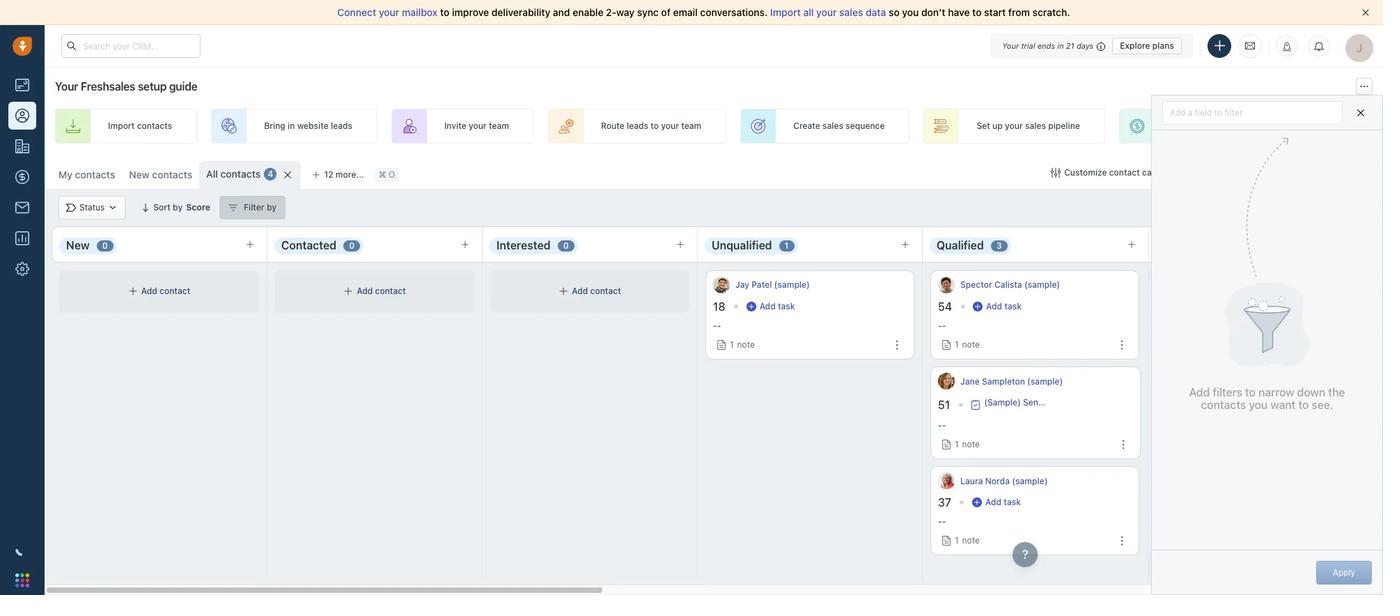 Task type: describe. For each thing, give the bounding box(es) containing it.
filter
[[244, 202, 265, 213]]

up
[[993, 121, 1003, 131]]

note for 51
[[963, 439, 980, 450]]

filter
[[1225, 107, 1243, 117]]

score
[[186, 202, 210, 213]]

filter by
[[244, 202, 277, 213]]

you inside add filters to narrow down the contacts you want to see.
[[1249, 398, 1268, 411]]

add deal link
[[1120, 109, 1233, 144]]

field
[[1195, 107, 1213, 117]]

your inside invite your team link
[[469, 121, 487, 131]]

deal
[[1191, 121, 1208, 131]]

see.
[[1312, 398, 1334, 411]]

my
[[59, 169, 72, 180]]

contact for contacted
[[375, 286, 406, 296]]

route leads to your team
[[601, 121, 702, 131]]

sampleton
[[982, 376, 1025, 386]]

sync
[[637, 6, 659, 18]]

contact for new
[[160, 286, 190, 296]]

jay
[[736, 280, 750, 290]]

way
[[617, 6, 635, 18]]

your right all
[[817, 6, 837, 18]]

container_wx8msf4aqz5i3rn1 image for status
[[66, 203, 76, 213]]

2-
[[606, 6, 617, 18]]

add inside add filters to narrow down the contacts you want to see.
[[1190, 386, 1210, 399]]

12
[[324, 169, 333, 180]]

contacts up sort by score
[[152, 169, 192, 180]]

new for new contacts
[[129, 169, 150, 180]]

all
[[206, 168, 218, 180]]

data
[[866, 6, 887, 18]]

-- for 51
[[938, 420, 946, 431]]

trial
[[1022, 41, 1036, 50]]

note for 54
[[963, 339, 980, 350]]

1 leads from the left
[[331, 121, 353, 131]]

your for your freshsales setup guide
[[55, 80, 78, 93]]

create sales sequence
[[794, 121, 885, 131]]

jane
[[961, 376, 980, 386]]

create
[[794, 121, 821, 131]]

jay patel (sample) link
[[736, 279, 810, 291]]

12 more...
[[324, 169, 364, 180]]

interested
[[497, 239, 551, 252]]

laura norda (sample) link
[[961, 475, 1048, 487]]

laura
[[961, 476, 983, 486]]

status
[[79, 202, 105, 213]]

email
[[673, 6, 698, 18]]

laura norda (sample)
[[961, 476, 1048, 486]]

sales left the data
[[840, 6, 863, 18]]

⌘ o
[[379, 170, 395, 180]]

51
[[938, 398, 950, 411]]

filters
[[1213, 386, 1243, 399]]

improve
[[452, 6, 489, 18]]

0 horizontal spatial import
[[108, 121, 135, 131]]

54
[[938, 300, 952, 313]]

0 horizontal spatial in
[[288, 121, 295, 131]]

have
[[948, 6, 970, 18]]

contacts inside add filters to narrow down the contacts you want to see.
[[1201, 398, 1247, 411]]

0 for new
[[102, 240, 108, 251]]

connect your mailbox to improve deliverability and enable 2-way sync of email conversations. import all your sales data so you don't have to start from scratch.
[[337, 6, 1071, 18]]

explore
[[1120, 40, 1151, 51]]

want
[[1271, 398, 1296, 411]]

team inside the route leads to your team link
[[682, 121, 702, 131]]

add task down laura norda (sample) link
[[986, 497, 1021, 507]]

norda
[[986, 476, 1010, 486]]

(sample) for 18
[[774, 280, 810, 290]]

add contact for contacted
[[357, 286, 406, 296]]

setup
[[138, 80, 167, 93]]

ends
[[1038, 41, 1056, 50]]

⌘
[[379, 170, 387, 180]]

down
[[1298, 386, 1326, 399]]

don't
[[922, 6, 946, 18]]

sort
[[153, 202, 171, 213]]

1 note for 51
[[955, 439, 980, 450]]

jane sampleton (sample) link
[[961, 375, 1063, 387]]

12 more... button
[[305, 165, 372, 185]]

cards
[[1143, 167, 1165, 178]]

18
[[713, 300, 726, 313]]

start
[[985, 6, 1006, 18]]

your left 'mailbox'
[[379, 6, 399, 18]]

-- for 37
[[938, 516, 946, 527]]

(sample) for 54
[[1025, 280, 1061, 290]]

route
[[601, 121, 625, 131]]

j image
[[938, 373, 955, 390]]

-- for 18
[[713, 320, 721, 331]]

so
[[889, 6, 900, 18]]

add inside add a field to filter button
[[1171, 107, 1186, 117]]

contacts inside button
[[1229, 167, 1264, 178]]

bring in website leads
[[264, 121, 353, 131]]

set
[[977, 121, 991, 131]]

add task for qualified
[[987, 301, 1022, 311]]

conversations.
[[701, 6, 768, 18]]

new for new
[[66, 239, 90, 252]]

add a field to filter button
[[1163, 101, 1343, 124]]

all contacts link
[[206, 167, 261, 181]]

2 leads from the left
[[627, 121, 649, 131]]

plans
[[1153, 40, 1175, 51]]

add deal
[[1173, 121, 1208, 131]]

invite
[[444, 121, 467, 131]]

invite your team
[[444, 121, 509, 131]]

1 note for 54
[[955, 339, 980, 350]]

explore plans link
[[1113, 37, 1182, 54]]

1 note for 18
[[730, 339, 755, 350]]

deliverability
[[492, 6, 551, 18]]

1 up jay patel (sample)
[[785, 240, 789, 251]]

patel
[[752, 280, 772, 290]]

3
[[997, 240, 1002, 251]]

set up your sales pipeline link
[[924, 109, 1106, 144]]

(sample) for 37
[[1012, 476, 1048, 486]]

contacts right my
[[75, 169, 115, 180]]

1 horizontal spatial in
[[1058, 41, 1064, 50]]

explore plans
[[1120, 40, 1175, 51]]

qualified
[[937, 239, 984, 252]]

scratch.
[[1033, 6, 1071, 18]]

add a field to filter
[[1171, 107, 1243, 117]]



Task type: vqa. For each thing, say whether or not it's contained in the screenshot.
Set up your sales pipeline link
yes



Task type: locate. For each thing, give the bounding box(es) containing it.
route leads to your team link
[[548, 109, 727, 144]]

task down jay patel (sample) link
[[778, 301, 795, 311]]

your
[[1003, 41, 1019, 50], [55, 80, 78, 93]]

new contacts
[[129, 169, 192, 180]]

new down the status popup button
[[66, 239, 90, 252]]

1 horizontal spatial import
[[771, 6, 801, 18]]

contact for interested
[[591, 286, 621, 296]]

your for your trial ends in 21 days
[[1003, 41, 1019, 50]]

add task down 'calista'
[[987, 301, 1022, 311]]

your left freshsales
[[55, 80, 78, 93]]

1 note up laura
[[955, 439, 980, 450]]

0 vertical spatial import
[[771, 6, 801, 18]]

jay patel (sample)
[[736, 280, 810, 290]]

1 for 51
[[955, 439, 959, 450]]

all contacts 4
[[206, 168, 273, 180]]

mailbox
[[402, 6, 438, 18]]

1 down j icon
[[730, 339, 734, 350]]

0 horizontal spatial leads
[[331, 121, 353, 131]]

by for filter
[[267, 202, 277, 213]]

(sample) right norda
[[1012, 476, 1048, 486]]

in right bring
[[288, 121, 295, 131]]

container_wx8msf4aqz5i3rn1 image for customize contact cards
[[1051, 168, 1061, 178]]

1 up l icon
[[955, 439, 959, 450]]

sales inside set up your sales pipeline link
[[1026, 121, 1046, 131]]

0 vertical spatial new
[[129, 169, 150, 180]]

-- for 54
[[938, 320, 946, 331]]

my contacts
[[59, 169, 115, 180]]

1 note
[[730, 339, 755, 350], [955, 339, 980, 350], [955, 439, 980, 450], [955, 535, 980, 546]]

to inside button
[[1215, 107, 1223, 117]]

create sales sequence link
[[741, 109, 910, 144]]

1 horizontal spatial add contact
[[357, 286, 406, 296]]

1 horizontal spatial by
[[267, 202, 277, 213]]

(sample) right patel
[[774, 280, 810, 290]]

team inside invite your team link
[[489, 121, 509, 131]]

import down deal
[[1200, 167, 1227, 178]]

note for 37
[[963, 535, 980, 546]]

note
[[738, 339, 755, 350], [963, 339, 980, 350], [963, 439, 980, 450], [963, 535, 980, 546]]

add task down jay patel (sample) link
[[760, 301, 795, 311]]

container_wx8msf4aqz5i3rn1 image
[[108, 203, 118, 213], [344, 286, 353, 296], [559, 286, 569, 296], [973, 302, 983, 311], [971, 400, 981, 409], [973, 498, 982, 507]]

customize contact cards
[[1065, 167, 1165, 178]]

0 down the status popup button
[[102, 240, 108, 251]]

new down import contacts link
[[129, 169, 150, 180]]

task down spector calista (sample) link
[[1005, 301, 1022, 311]]

2 horizontal spatial 0
[[563, 240, 569, 251]]

contacts left narrow
[[1201, 398, 1247, 411]]

1 horizontal spatial team
[[682, 121, 702, 131]]

container_wx8msf4aqz5i3rn1 image inside filter by button
[[229, 203, 238, 213]]

0 for contacted
[[349, 240, 355, 251]]

import contacts inside button
[[1200, 167, 1264, 178]]

import contacts down deal
[[1200, 167, 1264, 178]]

add inside add deal link
[[1173, 121, 1189, 131]]

1 for 37
[[955, 535, 959, 546]]

container_wx8msf4aqz5i3rn1 image for add contact
[[128, 286, 138, 296]]

pipeline
[[1049, 121, 1081, 131]]

1 for 54
[[955, 339, 959, 350]]

invite your team link
[[392, 109, 534, 144]]

enable
[[573, 6, 604, 18]]

0 horizontal spatial you
[[903, 6, 919, 18]]

task
[[778, 301, 795, 311], [1005, 301, 1022, 311], [1004, 497, 1021, 507]]

add task
[[760, 301, 795, 311], [987, 301, 1022, 311], [986, 497, 1021, 507]]

import contacts down setup
[[108, 121, 172, 131]]

1 down l icon
[[955, 535, 959, 546]]

note down jay
[[738, 339, 755, 350]]

2 0 from the left
[[349, 240, 355, 251]]

sort by score
[[153, 202, 210, 213]]

container_wx8msf4aqz5i3rn1 image inside customize contact cards button
[[1051, 168, 1061, 178]]

2 by from the left
[[267, 202, 277, 213]]

what's new image
[[1283, 42, 1292, 52]]

note up laura
[[963, 439, 980, 450]]

-- down 51
[[938, 420, 946, 431]]

2 horizontal spatial import
[[1200, 167, 1227, 178]]

import left all
[[771, 6, 801, 18]]

your right route
[[661, 121, 679, 131]]

leads right route
[[627, 121, 649, 131]]

1 horizontal spatial import contacts
[[1200, 167, 1264, 178]]

by right filter
[[267, 202, 277, 213]]

container_wx8msf4aqz5i3rn1 image
[[1051, 168, 1061, 178], [66, 203, 76, 213], [229, 203, 238, 213], [128, 286, 138, 296], [747, 302, 756, 311]]

contacted
[[281, 239, 337, 252]]

contacts
[[137, 121, 172, 131], [1229, 167, 1264, 178], [221, 168, 261, 180], [75, 169, 115, 180], [152, 169, 192, 180], [1201, 398, 1247, 411]]

new contacts button
[[122, 161, 199, 189], [129, 169, 192, 180]]

filter by button
[[219, 196, 286, 219]]

your inside the route leads to your team link
[[661, 121, 679, 131]]

1 for 18
[[730, 339, 734, 350]]

add contact
[[141, 286, 190, 296], [357, 286, 406, 296], [572, 286, 621, 296]]

from
[[1009, 6, 1030, 18]]

task for qualified
[[1005, 301, 1022, 311]]

team
[[489, 121, 509, 131], [682, 121, 702, 131]]

1 note down jay
[[730, 339, 755, 350]]

(sample) for 51
[[1028, 376, 1063, 386]]

0 vertical spatial your
[[1003, 41, 1019, 50]]

1 horizontal spatial leads
[[627, 121, 649, 131]]

your freshsales setup guide
[[55, 80, 198, 93]]

status button
[[59, 196, 126, 219]]

sales right the create
[[823, 121, 844, 131]]

spector
[[961, 280, 993, 290]]

contact inside button
[[1110, 167, 1140, 178]]

customize contact cards button
[[1042, 161, 1174, 185]]

freshsales
[[81, 80, 135, 93]]

sales left "pipeline"
[[1026, 121, 1046, 131]]

Search your CRM... text field
[[61, 34, 201, 58]]

in left 21
[[1058, 41, 1064, 50]]

add contact for new
[[141, 286, 190, 296]]

1 vertical spatial your
[[55, 80, 78, 93]]

1 vertical spatial import contacts
[[1200, 167, 1264, 178]]

2 horizontal spatial add contact
[[572, 286, 621, 296]]

(sample)
[[774, 280, 810, 290], [1025, 280, 1061, 290], [1028, 376, 1063, 386], [1012, 476, 1048, 486]]

contact
[[1110, 167, 1140, 178], [160, 286, 190, 296], [375, 286, 406, 296], [591, 286, 621, 296]]

1 vertical spatial you
[[1249, 398, 1268, 411]]

1 note up "jane"
[[955, 339, 980, 350]]

21
[[1067, 41, 1075, 50]]

your trial ends in 21 days
[[1003, 41, 1094, 50]]

1 vertical spatial import
[[108, 121, 135, 131]]

freshworks switcher image
[[15, 573, 29, 587]]

0 for interested
[[563, 240, 569, 251]]

contacts right the all
[[221, 168, 261, 180]]

2 team from the left
[[682, 121, 702, 131]]

1 add contact from the left
[[141, 286, 190, 296]]

4
[[268, 169, 273, 179]]

1 team from the left
[[489, 121, 509, 131]]

guide
[[169, 80, 198, 93]]

1 horizontal spatial you
[[1249, 398, 1268, 411]]

0 horizontal spatial by
[[173, 202, 183, 213]]

0 horizontal spatial import contacts
[[108, 121, 172, 131]]

by for sort
[[173, 202, 183, 213]]

narrow
[[1259, 386, 1295, 399]]

2 add contact from the left
[[357, 286, 406, 296]]

0 horizontal spatial 0
[[102, 240, 108, 251]]

1 note for 37
[[955, 535, 980, 546]]

you left the want
[[1249, 398, 1268, 411]]

2 vertical spatial import
[[1200, 167, 1227, 178]]

0 vertical spatial in
[[1058, 41, 1064, 50]]

import all your sales data link
[[771, 6, 889, 18]]

note for 18
[[738, 339, 755, 350]]

l image
[[938, 473, 955, 489]]

--
[[713, 320, 721, 331], [938, 320, 946, 331], [938, 420, 946, 431], [938, 516, 946, 527]]

-- down 54
[[938, 320, 946, 331]]

0 right 'contacted'
[[349, 240, 355, 251]]

1 note down laura
[[955, 535, 980, 546]]

0
[[102, 240, 108, 251], [349, 240, 355, 251], [563, 240, 569, 251]]

a
[[1189, 107, 1193, 117]]

import contacts
[[108, 121, 172, 131], [1200, 167, 1264, 178]]

1 horizontal spatial new
[[129, 169, 150, 180]]

0 right interested
[[563, 240, 569, 251]]

you
[[903, 6, 919, 18], [1249, 398, 1268, 411]]

your left 'trial'
[[1003, 41, 1019, 50]]

in
[[1058, 41, 1064, 50], [288, 121, 295, 131]]

0 vertical spatial import contacts
[[108, 121, 172, 131]]

s image
[[938, 277, 955, 293]]

0 horizontal spatial your
[[55, 80, 78, 93]]

all
[[804, 6, 814, 18]]

3 0 from the left
[[563, 240, 569, 251]]

to left start
[[973, 6, 982, 18]]

set up your sales pipeline
[[977, 121, 1081, 131]]

to right 'mailbox'
[[440, 6, 450, 18]]

spector calista (sample) link
[[961, 279, 1061, 291]]

bring in website leads link
[[211, 109, 378, 144]]

-- down 18
[[713, 320, 721, 331]]

to left see.
[[1299, 398, 1309, 411]]

3 add contact from the left
[[572, 286, 621, 296]]

import inside button
[[1200, 167, 1227, 178]]

1 horizontal spatial 0
[[349, 240, 355, 251]]

0 horizontal spatial new
[[66, 239, 90, 252]]

website
[[297, 121, 329, 131]]

1 vertical spatial in
[[288, 121, 295, 131]]

your right up
[[1005, 121, 1023, 131]]

o
[[389, 170, 395, 180]]

1 vertical spatial new
[[66, 239, 90, 252]]

to right field
[[1215, 107, 1223, 117]]

import down your freshsales setup guide
[[108, 121, 135, 131]]

calista
[[995, 280, 1023, 290]]

close image
[[1363, 9, 1370, 16]]

sales inside the create sales sequence link
[[823, 121, 844, 131]]

1 0 from the left
[[102, 240, 108, 251]]

sequence
[[846, 121, 885, 131]]

add task for unqualified
[[760, 301, 795, 311]]

1 by from the left
[[173, 202, 183, 213]]

j image
[[713, 277, 730, 293]]

contacts down setup
[[137, 121, 172, 131]]

1 horizontal spatial your
[[1003, 41, 1019, 50]]

add contact for interested
[[572, 286, 621, 296]]

by inside button
[[267, 202, 277, 213]]

-- down '37'
[[938, 516, 946, 527]]

jane sampleton (sample)
[[961, 376, 1063, 386]]

(sample) right 'calista'
[[1025, 280, 1061, 290]]

to right route
[[651, 121, 659, 131]]

and
[[553, 6, 570, 18]]

leads right website
[[331, 121, 353, 131]]

(sample) right sampleton
[[1028, 376, 1063, 386]]

37
[[938, 496, 952, 509]]

by right sort in the top left of the page
[[173, 202, 183, 213]]

(sample) inside 'link'
[[1028, 376, 1063, 386]]

you right so
[[903, 6, 919, 18]]

import contacts button
[[1181, 161, 1271, 185]]

0 vertical spatial you
[[903, 6, 919, 18]]

note down laura
[[963, 535, 980, 546]]

task down laura norda (sample) link
[[1004, 497, 1021, 507]]

0 horizontal spatial team
[[489, 121, 509, 131]]

of
[[662, 6, 671, 18]]

-
[[713, 320, 717, 331], [717, 320, 721, 331], [938, 320, 942, 331], [942, 320, 946, 331], [938, 420, 942, 431], [942, 420, 946, 431], [938, 516, 942, 527], [942, 516, 946, 527]]

contacts down add a field to filter button
[[1229, 167, 1264, 178]]

container_wx8msf4aqz5i3rn1 image inside the status popup button
[[66, 203, 76, 213]]

container_wx8msf4aqz5i3rn1 image inside the status popup button
[[108, 203, 118, 213]]

1 up j image
[[955, 339, 959, 350]]

your right invite
[[469, 121, 487, 131]]

import
[[771, 6, 801, 18], [108, 121, 135, 131], [1200, 167, 1227, 178]]

import contacts link
[[55, 109, 197, 144]]

0 horizontal spatial add contact
[[141, 286, 190, 296]]

bring
[[264, 121, 286, 131]]

task for unqualified
[[778, 301, 795, 311]]

send email image
[[1246, 40, 1256, 52]]

the
[[1329, 386, 1346, 399]]

add filters to narrow down the contacts you want to see.
[[1190, 386, 1346, 411]]

unqualified
[[712, 239, 772, 252]]

to right filters
[[1246, 386, 1256, 399]]

your inside set up your sales pipeline link
[[1005, 121, 1023, 131]]

note up "jane"
[[963, 339, 980, 350]]



